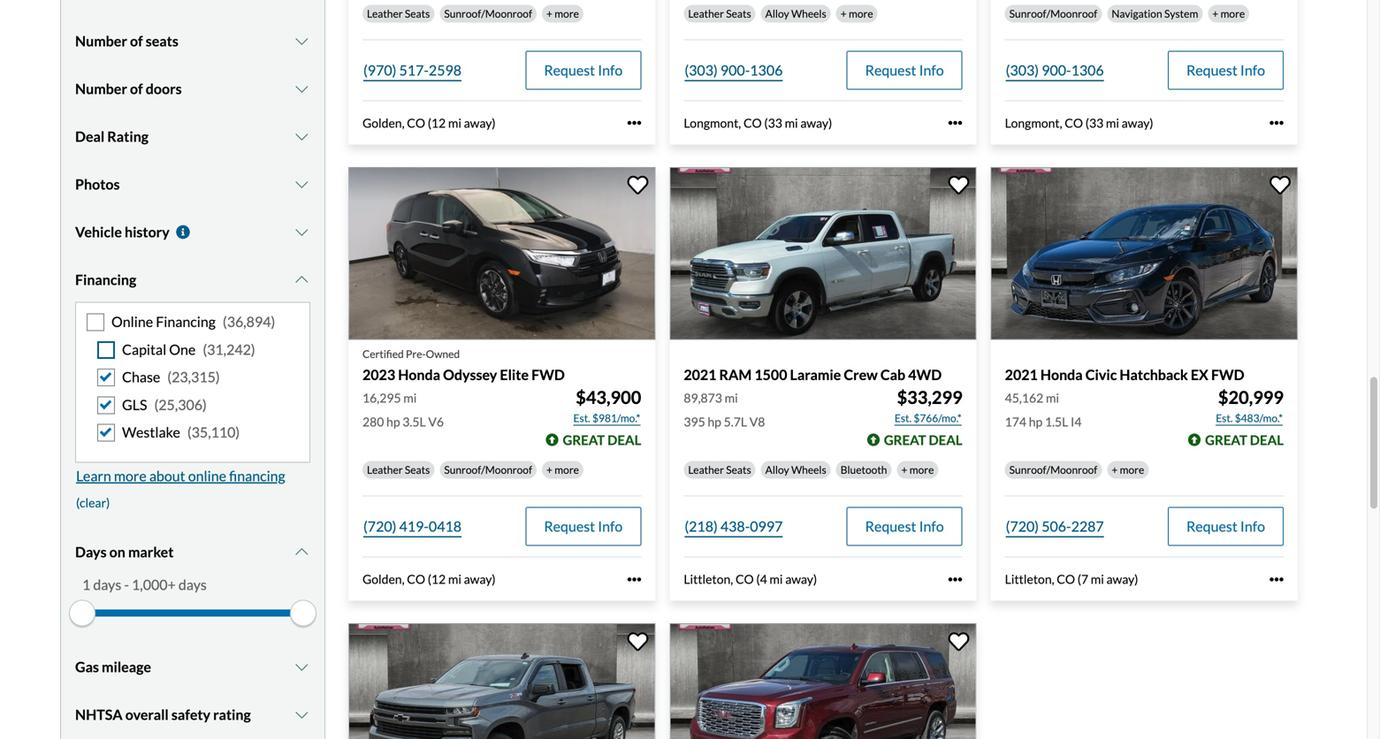 Task type: vqa. For each thing, say whether or not it's contained in the screenshot.
The 'Crimson Red Tintcoat 2019 Gmc Yukon Denali 4Wd Suv / Crossover Four-Wheel Drive Automatic' Image
yes



Task type: describe. For each thing, give the bounding box(es) containing it.
4wd
[[908, 366, 942, 383]]

mileage
[[102, 658, 151, 676]]

great for $33,299
[[884, 432, 926, 448]]

vehicle history button
[[75, 210, 310, 254]]

deal
[[75, 128, 105, 145]]

(303) 900-1306 for sunroof/moonroof
[[1006, 61, 1104, 79]]

alloy wheels for bluetooth
[[765, 463, 827, 476]]

$20,999 est. $483/mo.*
[[1216, 387, 1284, 425]]

longmont, co (33 mi away) for leather seats
[[684, 115, 832, 130]]

chevron down image for number of doors
[[293, 82, 310, 96]]

owned
[[426, 347, 460, 360]]

1500
[[755, 366, 787, 383]]

littleton, co (7 mi away)
[[1005, 572, 1138, 587]]

alloy wheels for + more
[[765, 7, 827, 20]]

1 golden, from the top
[[363, 115, 405, 130]]

alloy for + more
[[765, 7, 789, 20]]

bluetooth
[[841, 463, 887, 476]]

chase (23,315)
[[122, 368, 220, 386]]

45,162
[[1005, 390, 1044, 406]]

16,295 mi 280 hp 3.5l v6
[[363, 390, 444, 429]]

89,873
[[684, 390, 722, 406]]

info for (720) 419-0418 button
[[598, 518, 623, 535]]

gas mileage
[[75, 658, 151, 676]]

mi inside 45,162 mi 174 hp 1.5l i4
[[1046, 390, 1059, 406]]

sunroof/moonroof left the navigation
[[1010, 7, 1098, 20]]

hp for $43,900
[[386, 414, 400, 429]]

ram
[[719, 366, 752, 383]]

doors
[[146, 80, 182, 97]]

1306 for sunroof/moonroof
[[1071, 61, 1104, 79]]

16,295
[[363, 390, 401, 406]]

(303) for leather seats
[[685, 61, 718, 79]]

number for number of doors
[[75, 80, 127, 97]]

0997
[[750, 518, 783, 535]]

market
[[128, 544, 174, 561]]

ex
[[1191, 366, 1209, 383]]

gas mileage button
[[75, 645, 310, 689]]

1306 for leather seats
[[750, 61, 783, 79]]

900- for sunroof/moonroof
[[1042, 61, 1071, 79]]

chevron down image for days on market
[[293, 545, 310, 559]]

odyssey
[[443, 366, 497, 383]]

$766/mo.*
[[914, 412, 962, 425]]

certified
[[363, 347, 404, 360]]

506-
[[1042, 518, 1071, 535]]

est. $483/mo.* button
[[1215, 410, 1284, 427]]

westlake (35,110)
[[122, 424, 240, 441]]

$43,900 est. $981/mo.*
[[573, 387, 641, 425]]

online
[[111, 313, 153, 330]]

deal rating button
[[75, 115, 310, 159]]

number of doors
[[75, 80, 182, 97]]

vehicle history
[[75, 223, 170, 241]]

one
[[169, 341, 196, 358]]

419-
[[399, 518, 429, 535]]

est. for $20,999
[[1216, 412, 1233, 425]]

(218) 438-0997
[[685, 518, 783, 535]]

-
[[124, 576, 129, 594]]

vehicle
[[75, 223, 122, 241]]

hp for $33,299
[[708, 414, 721, 429]]

longmont, for sunroof/moonroof
[[1005, 115, 1063, 130]]

chevron down image for financing
[[293, 273, 310, 287]]

i4
[[1071, 414, 1082, 429]]

number of seats
[[75, 32, 178, 50]]

2 honda from the left
[[1041, 366, 1083, 383]]

est. for $43,900
[[573, 412, 590, 425]]

2021 for $20,999
[[1005, 366, 1038, 383]]

45,162 mi 174 hp 1.5l i4
[[1005, 390, 1082, 429]]

1 days - 1,000+ days
[[82, 576, 207, 594]]

chevron down image for deal rating
[[293, 130, 310, 144]]

mi inside 16,295 mi 280 hp 3.5l v6
[[403, 390, 417, 406]]

of for seats
[[130, 32, 143, 50]]

longmont, co (33 mi away) for sunroof/moonroof
[[1005, 115, 1154, 130]]

cab
[[881, 366, 906, 383]]

(7
[[1078, 572, 1089, 587]]

1 (12 from the top
[[428, 115, 446, 130]]

civic
[[1086, 366, 1117, 383]]

navigation system
[[1112, 7, 1198, 20]]

2 fwd from the left
[[1211, 366, 1245, 383]]

more inside button
[[114, 467, 147, 485]]

$981/mo.*
[[592, 412, 640, 425]]

2023
[[363, 366, 395, 383]]

request info for request info button related to (720) 419-0418 button
[[544, 518, 623, 535]]

littleton, for $20,999
[[1005, 572, 1055, 587]]

0418
[[429, 518, 462, 535]]

(720) for (720) 506-2287
[[1006, 518, 1039, 535]]

great deal for $33,299
[[884, 432, 963, 448]]

safety
[[171, 706, 211, 723]]

gls
[[122, 396, 147, 413]]

pre-
[[406, 347, 426, 360]]

280
[[363, 414, 384, 429]]

ivory white tri-coat pearlcoat 2021 ram 1500 laramie crew cab 4wd pickup truck four-wheel drive 8-speed automatic image
[[670, 167, 977, 340]]

rating
[[107, 128, 149, 145]]

(218) 438-0997 button
[[684, 507, 784, 546]]

navigation
[[1112, 7, 1162, 20]]

honda inside certified pre-owned 2023 honda odyssey elite fwd
[[398, 366, 440, 383]]

(303) 900-1306 for leather seats
[[685, 61, 783, 79]]

request info button for (720) 419-0418 button
[[526, 507, 641, 546]]

(720) 506-2287 button
[[1005, 507, 1105, 546]]

1
[[82, 576, 90, 594]]

(303) 900-1306 button for leather seats
[[684, 51, 784, 90]]

certified pre-owned 2023 honda odyssey elite fwd
[[363, 347, 565, 383]]

nhtsa overall safety rating button
[[75, 693, 310, 737]]

financing button
[[75, 258, 310, 302]]

2 days from the left
[[179, 576, 207, 594]]

wheels for + more
[[791, 7, 827, 20]]

deal rating
[[75, 128, 149, 145]]

info for (218) 438-0997 button
[[919, 518, 944, 535]]

request for request info button related to the (970) 517-2598 button
[[544, 61, 595, 79]]

days on market button
[[75, 530, 310, 574]]

overall
[[125, 706, 169, 723]]

hp for $20,999
[[1029, 414, 1043, 429]]

photos
[[75, 176, 120, 193]]

request info button for the (970) 517-2598 button
[[526, 51, 641, 90]]

sunroof/moonroof up "0418"
[[444, 463, 532, 476]]

littleton, for $33,299
[[684, 572, 733, 587]]

(970) 517-2598 button
[[363, 51, 463, 90]]

info for the (970) 517-2598 button
[[598, 61, 623, 79]]

wheels for bluetooth
[[791, 463, 827, 476]]

on
[[109, 544, 125, 561]]

900- for leather seats
[[721, 61, 750, 79]]

nhtsa overall safety rating
[[75, 706, 251, 723]]

online financing (36,894)
[[111, 313, 275, 330]]

(31,242)
[[203, 341, 255, 358]]

system
[[1165, 7, 1198, 20]]

(35,110)
[[187, 424, 240, 441]]

online
[[188, 467, 226, 485]]

request info for (218) 438-0997 button request info button
[[865, 518, 944, 535]]

438-
[[721, 518, 750, 535]]

(720) for (720) 419-0418
[[363, 518, 397, 535]]



Task type: locate. For each thing, give the bounding box(es) containing it.
(970)
[[363, 61, 397, 79]]

number up number of doors
[[75, 32, 127, 50]]

1 vertical spatial number
[[75, 80, 127, 97]]

info circle image
[[174, 225, 192, 239]]

2 alloy wheels from the top
[[765, 463, 827, 476]]

1 horizontal spatial honda
[[1041, 366, 1083, 383]]

2 (303) 900-1306 from the left
[[1006, 61, 1104, 79]]

1 great from the left
[[563, 432, 605, 448]]

5.7l
[[724, 414, 747, 429]]

0 horizontal spatial longmont,
[[684, 115, 741, 130]]

1 (720) from the left
[[363, 518, 397, 535]]

3.5l
[[403, 414, 426, 429]]

1 littleton, from the left
[[684, 572, 733, 587]]

est. for $33,299
[[895, 412, 912, 425]]

2021 up 89,873
[[684, 366, 717, 383]]

6 chevron down image from the top
[[293, 660, 310, 674]]

1 horizontal spatial ellipsis h image
[[1270, 116, 1284, 130]]

0 vertical spatial alloy wheels
[[765, 7, 827, 20]]

(33 for navigation system
[[1086, 115, 1104, 130]]

0 vertical spatial ellipsis h image
[[1270, 116, 1284, 130]]

2 golden, from the top
[[363, 572, 405, 587]]

chevron down image for photos
[[293, 177, 310, 192]]

1 hp from the left
[[386, 414, 400, 429]]

0 horizontal spatial great deal
[[563, 432, 641, 448]]

2 golden, co (12 mi away) from the top
[[363, 572, 496, 587]]

request info button for the (720) 506-2287 button
[[1168, 507, 1284, 546]]

0 vertical spatial wheels
[[791, 7, 827, 20]]

0 vertical spatial chevron down image
[[293, 130, 310, 144]]

2 2021 from the left
[[1005, 366, 1038, 383]]

fwd right ex
[[1211, 366, 1245, 383]]

1 horizontal spatial great
[[884, 432, 926, 448]]

0 vertical spatial golden,
[[363, 115, 405, 130]]

0 vertical spatial golden, co (12 mi away)
[[363, 115, 496, 130]]

chevron down image inside 'gas mileage' dropdown button
[[293, 660, 310, 674]]

number up deal rating
[[75, 80, 127, 97]]

2 (303) from the left
[[1006, 61, 1039, 79]]

chevron down image inside days on market dropdown button
[[293, 545, 310, 559]]

1 chevron down image from the top
[[293, 34, 310, 48]]

0 horizontal spatial ellipsis h image
[[949, 572, 963, 587]]

gls (25,306)
[[122, 396, 207, 413]]

great down est. $981/mo.* button
[[563, 432, 605, 448]]

golden, co (12 mi away) down 419-
[[363, 572, 496, 587]]

3 great from the left
[[1205, 432, 1248, 448]]

(12 down 2598
[[428, 115, 446, 130]]

$483/mo.*
[[1235, 412, 1283, 425]]

more
[[555, 7, 579, 20], [849, 7, 873, 20], [1221, 7, 1245, 20], [555, 463, 579, 476], [910, 463, 934, 476], [1120, 463, 1144, 476], [114, 467, 147, 485]]

leather
[[367, 7, 403, 20], [688, 7, 724, 20], [367, 463, 403, 476], [688, 463, 724, 476]]

0 vertical spatial financing
[[75, 271, 136, 288]]

0 horizontal spatial (303) 900-1306
[[685, 61, 783, 79]]

info for (303) 900-1306 'button' associated with sunroof/moonroof
[[1241, 61, 1265, 79]]

1 horizontal spatial hp
[[708, 414, 721, 429]]

3 chevron down image from the top
[[293, 708, 310, 722]]

1 longmont, co (33 mi away) from the left
[[684, 115, 832, 130]]

1 (303) 900-1306 button from the left
[[684, 51, 784, 90]]

2 longmont, co (33 mi away) from the left
[[1005, 115, 1154, 130]]

2 horizontal spatial great deal
[[1205, 432, 1284, 448]]

est. down the $33,299
[[895, 412, 912, 425]]

about
[[149, 467, 185, 485]]

great deal down est. $981/mo.* button
[[563, 432, 641, 448]]

golden, co (12 mi away) down 517-
[[363, 115, 496, 130]]

history
[[125, 223, 170, 241]]

gas
[[75, 658, 99, 676]]

1 number from the top
[[75, 32, 127, 50]]

0 horizontal spatial fwd
[[532, 366, 565, 383]]

honda left civic
[[1041, 366, 1083, 383]]

0 horizontal spatial 2021
[[684, 366, 717, 383]]

chevron down image for gas mileage
[[293, 660, 310, 674]]

chase
[[122, 368, 160, 386]]

2 (12 from the top
[[428, 572, 446, 587]]

chevron down image inside financing dropdown button
[[293, 273, 310, 287]]

900-
[[721, 61, 750, 79], [1042, 61, 1071, 79]]

crystal black pearl 2021 honda civic hatchback ex fwd hatchback front-wheel drive automatic image
[[991, 167, 1298, 340]]

1 (303) from the left
[[685, 61, 718, 79]]

1 est. from the left
[[573, 412, 590, 425]]

2021 ram 1500 laramie crew cab 4wd
[[684, 366, 942, 383]]

request for (218) 438-0997 button request info button
[[865, 518, 917, 535]]

(4
[[756, 572, 767, 587]]

3 hp from the left
[[1029, 414, 1043, 429]]

est. $981/mo.* button
[[573, 410, 641, 427]]

(720) left 419-
[[363, 518, 397, 535]]

2 (720) from the left
[[1006, 518, 1039, 535]]

of
[[130, 32, 143, 50], [130, 80, 143, 97]]

2 horizontal spatial est.
[[1216, 412, 1233, 425]]

1 horizontal spatial (303) 900-1306
[[1006, 61, 1104, 79]]

0 horizontal spatial honda
[[398, 366, 440, 383]]

satin steel metallic 2020 chevrolet silverado 1500 rst crew cab 4wd pickup truck four-wheel drive 8-speed automatic image
[[348, 624, 656, 739]]

1 horizontal spatial 2021
[[1005, 366, 1038, 383]]

number of doors button
[[75, 67, 310, 111]]

ellipsis h image
[[1270, 116, 1284, 130], [949, 572, 963, 587]]

2 est. from the left
[[895, 412, 912, 425]]

chevron down image inside nhtsa overall safety rating dropdown button
[[293, 708, 310, 722]]

(303) for sunroof/moonroof
[[1006, 61, 1039, 79]]

2 chevron down image from the top
[[293, 177, 310, 192]]

2 (303) 900-1306 button from the left
[[1005, 51, 1105, 90]]

5 chevron down image from the top
[[293, 545, 310, 559]]

deal
[[608, 432, 641, 448], [929, 432, 963, 448], [1250, 432, 1284, 448]]

0 horizontal spatial littleton,
[[684, 572, 733, 587]]

great deal for $20,999
[[1205, 432, 1284, 448]]

info for leather seats's (303) 900-1306 'button'
[[919, 61, 944, 79]]

great deal for $43,900
[[563, 432, 641, 448]]

1.5l
[[1045, 414, 1068, 429]]

0 horizontal spatial financing
[[75, 271, 136, 288]]

517-
[[399, 61, 429, 79]]

(clear) button
[[75, 490, 111, 516]]

capital one (31,242)
[[122, 341, 255, 358]]

0 horizontal spatial deal
[[608, 432, 641, 448]]

hp inside 89,873 mi 395 hp 5.7l v8
[[708, 414, 721, 429]]

est. down $20,999
[[1216, 412, 1233, 425]]

est. inside $33,299 est. $766/mo.*
[[895, 412, 912, 425]]

sunroof/moonroof down 1.5l on the right bottom of the page
[[1010, 463, 1098, 476]]

(303) 900-1306 button
[[684, 51, 784, 90], [1005, 51, 1105, 90]]

2 number from the top
[[75, 80, 127, 97]]

(33 for alloy wheels
[[764, 115, 782, 130]]

westlake
[[122, 424, 180, 441]]

2 horizontal spatial great
[[1205, 432, 1248, 448]]

1 golden, co (12 mi away) from the top
[[363, 115, 496, 130]]

crew
[[844, 366, 878, 383]]

mi
[[448, 115, 462, 130], [785, 115, 798, 130], [1106, 115, 1119, 130], [403, 390, 417, 406], [725, 390, 738, 406], [1046, 390, 1059, 406], [448, 572, 462, 587], [770, 572, 783, 587], [1091, 572, 1104, 587]]

fwd right elite
[[532, 366, 565, 383]]

golden, down (720) 419-0418 button
[[363, 572, 405, 587]]

1 horizontal spatial great deal
[[884, 432, 963, 448]]

1 wheels from the top
[[791, 7, 827, 20]]

(36,894)
[[223, 313, 275, 330]]

learn more about online financing
[[76, 467, 285, 485]]

hp
[[386, 414, 400, 429], [708, 414, 721, 429], [1029, 414, 1043, 429]]

2 hp from the left
[[708, 414, 721, 429]]

chevron down image for nhtsa overall safety rating
[[293, 708, 310, 722]]

ellipsis h image for littleton, co (4 mi away)
[[949, 572, 963, 587]]

hp right '174' on the bottom right of the page
[[1029, 414, 1043, 429]]

info
[[598, 61, 623, 79], [919, 61, 944, 79], [1241, 61, 1265, 79], [598, 518, 623, 535], [919, 518, 944, 535], [1241, 518, 1265, 535]]

chevron down image for number of seats
[[293, 34, 310, 48]]

chevron down image inside photos dropdown button
[[293, 177, 310, 192]]

2021 for $33,299
[[684, 366, 717, 383]]

deal for $33,299
[[929, 432, 963, 448]]

1 horizontal spatial 1306
[[1071, 61, 1104, 79]]

(303)
[[685, 61, 718, 79], [1006, 61, 1039, 79]]

(12
[[428, 115, 446, 130], [428, 572, 446, 587]]

1 great deal from the left
[[563, 432, 641, 448]]

0 horizontal spatial 900-
[[721, 61, 750, 79]]

golden, down the (970)
[[363, 115, 405, 130]]

1 vertical spatial financing
[[156, 313, 216, 330]]

chevron down image inside number of doors dropdown button
[[293, 82, 310, 96]]

photos button
[[75, 162, 310, 207]]

hp inside 16,295 mi 280 hp 3.5l v6
[[386, 414, 400, 429]]

great down "est. $483/mo.*" button
[[1205, 432, 1248, 448]]

1 horizontal spatial littleton,
[[1005, 572, 1055, 587]]

rating
[[213, 706, 251, 723]]

great deal down "est. $483/mo.*" button
[[1205, 432, 1284, 448]]

(720) inside button
[[1006, 518, 1039, 535]]

chevron down image
[[293, 34, 310, 48], [293, 82, 310, 96], [293, 225, 310, 239], [293, 273, 310, 287], [293, 545, 310, 559], [293, 660, 310, 674]]

elite
[[500, 366, 529, 383]]

(218)
[[685, 518, 718, 535]]

great for $43,900
[[563, 432, 605, 448]]

(720) left '506-' on the bottom right of page
[[1006, 518, 1039, 535]]

longmont,
[[684, 115, 741, 130], [1005, 115, 1063, 130]]

(720) 419-0418 button
[[363, 507, 463, 546]]

3 est. from the left
[[1216, 412, 1233, 425]]

1 alloy from the top
[[765, 7, 789, 20]]

alloy
[[765, 7, 789, 20], [765, 463, 789, 476]]

sunroof/moonroof
[[444, 7, 532, 20], [1010, 7, 1098, 20], [444, 463, 532, 476], [1010, 463, 1098, 476]]

1 horizontal spatial (720)
[[1006, 518, 1039, 535]]

(303) 900-1306 button for sunroof/moonroof
[[1005, 51, 1105, 90]]

days down days on market dropdown button
[[179, 576, 207, 594]]

1,000+
[[132, 576, 176, 594]]

info for the (720) 506-2287 button
[[1241, 518, 1265, 535]]

$33,299
[[897, 387, 963, 408]]

deal down the $766/mo.*
[[929, 432, 963, 448]]

1 (303) 900-1306 from the left
[[685, 61, 783, 79]]

1 horizontal spatial 900-
[[1042, 61, 1071, 79]]

0 horizontal spatial (33
[[764, 115, 782, 130]]

1 horizontal spatial fwd
[[1211, 366, 1245, 383]]

1 2021 from the left
[[684, 366, 717, 383]]

1 horizontal spatial (303) 900-1306 button
[[1005, 51, 1105, 90]]

$20,999
[[1218, 387, 1284, 408]]

2 horizontal spatial deal
[[1250, 432, 1284, 448]]

hatchback
[[1120, 366, 1188, 383]]

1 horizontal spatial est.
[[895, 412, 912, 425]]

number for number of seats
[[75, 32, 127, 50]]

deal for $20,999
[[1250, 432, 1284, 448]]

1 horizontal spatial (33
[[1086, 115, 1104, 130]]

chevron down image inside deal rating dropdown button
[[293, 130, 310, 144]]

1 vertical spatial golden, co (12 mi away)
[[363, 572, 496, 587]]

crystal black pearl 2023 honda odyssey elite fwd minivan front-wheel drive automatic image
[[348, 167, 656, 340]]

est. down "$43,900"
[[573, 412, 590, 425]]

1 days from the left
[[93, 576, 121, 594]]

2 vertical spatial chevron down image
[[293, 708, 310, 722]]

est.
[[573, 412, 590, 425], [895, 412, 912, 425], [1216, 412, 1233, 425]]

request for request info button related to (720) 419-0418 button
[[544, 518, 595, 535]]

alloy for bluetooth
[[765, 463, 789, 476]]

(23,315)
[[167, 368, 220, 386]]

1 vertical spatial wheels
[[791, 463, 827, 476]]

2 (33 from the left
[[1086, 115, 1104, 130]]

$33,299 est. $766/mo.*
[[895, 387, 963, 425]]

0 horizontal spatial days
[[93, 576, 121, 594]]

est. inside $20,999 est. $483/mo.*
[[1216, 412, 1233, 425]]

0 horizontal spatial (303) 900-1306 button
[[684, 51, 784, 90]]

est. $766/mo.* button
[[894, 410, 963, 427]]

1 vertical spatial (12
[[428, 572, 446, 587]]

hp inside 45,162 mi 174 hp 1.5l i4
[[1029, 414, 1043, 429]]

financing inside dropdown button
[[75, 271, 136, 288]]

1 vertical spatial of
[[130, 80, 143, 97]]

2021 honda civic hatchback ex fwd
[[1005, 366, 1245, 383]]

littleton, left the (7
[[1005, 572, 1055, 587]]

great for $20,999
[[1205, 432, 1248, 448]]

(720) inside button
[[363, 518, 397, 535]]

1 fwd from the left
[[532, 366, 565, 383]]

2 of from the top
[[130, 80, 143, 97]]

1 chevron down image from the top
[[293, 130, 310, 144]]

learn
[[76, 467, 111, 485]]

request info for request info button related to the (970) 517-2598 button
[[544, 61, 623, 79]]

2 1306 from the left
[[1071, 61, 1104, 79]]

laramie
[[790, 366, 841, 383]]

est. inside $43,900 est. $981/mo.*
[[573, 412, 590, 425]]

honda
[[398, 366, 440, 383], [1041, 366, 1083, 383]]

fwd inside certified pre-owned 2023 honda odyssey elite fwd
[[532, 366, 565, 383]]

2 longmont, from the left
[[1005, 115, 1063, 130]]

2021 up 45,162
[[1005, 366, 1038, 383]]

of left doors
[[130, 80, 143, 97]]

co
[[407, 115, 425, 130], [744, 115, 762, 130], [1065, 115, 1083, 130], [407, 572, 425, 587], [736, 572, 754, 587], [1057, 572, 1075, 587]]

2 great deal from the left
[[884, 432, 963, 448]]

sunroof/moonroof up 2598
[[444, 7, 532, 20]]

174
[[1005, 414, 1027, 429]]

1 1306 from the left
[[750, 61, 783, 79]]

1 horizontal spatial deal
[[929, 432, 963, 448]]

4 chevron down image from the top
[[293, 273, 310, 287]]

2 chevron down image from the top
[[293, 82, 310, 96]]

wheels
[[791, 7, 827, 20], [791, 463, 827, 476]]

1 horizontal spatial (303)
[[1006, 61, 1039, 79]]

number
[[75, 32, 127, 50], [75, 80, 127, 97]]

2 deal from the left
[[929, 432, 963, 448]]

chevron down image
[[293, 130, 310, 144], [293, 177, 310, 192], [293, 708, 310, 722]]

1 vertical spatial golden,
[[363, 572, 405, 587]]

hp right 395
[[708, 414, 721, 429]]

great deal
[[563, 432, 641, 448], [884, 432, 963, 448], [1205, 432, 1284, 448]]

2 alloy from the top
[[765, 463, 789, 476]]

financing
[[75, 271, 136, 288], [156, 313, 216, 330]]

2 horizontal spatial hp
[[1029, 414, 1043, 429]]

capital
[[122, 341, 166, 358]]

seats
[[146, 32, 178, 50]]

2 900- from the left
[[1042, 61, 1071, 79]]

2 wheels from the top
[[791, 463, 827, 476]]

days left -
[[93, 576, 121, 594]]

3 great deal from the left
[[1205, 432, 1284, 448]]

chevron down image inside vehicle history dropdown button
[[293, 225, 310, 239]]

1 horizontal spatial financing
[[156, 313, 216, 330]]

great down est. $766/mo.* button
[[884, 432, 926, 448]]

0 vertical spatial (12
[[428, 115, 446, 130]]

1 longmont, from the left
[[684, 115, 741, 130]]

ellipsis h image
[[627, 116, 641, 130], [949, 116, 963, 130], [627, 572, 641, 587], [1270, 572, 1284, 587]]

0 horizontal spatial (720)
[[363, 518, 397, 535]]

1 (33 from the left
[[764, 115, 782, 130]]

great deal down est. $766/mo.* button
[[884, 432, 963, 448]]

0 horizontal spatial longmont, co (33 mi away)
[[684, 115, 832, 130]]

financing up capital one (31,242)
[[156, 313, 216, 330]]

deal for $43,900
[[608, 432, 641, 448]]

financing down vehicle
[[75, 271, 136, 288]]

of left seats
[[130, 32, 143, 50]]

395
[[684, 414, 705, 429]]

2 littleton, from the left
[[1005, 572, 1055, 587]]

longmont, co (33 mi away)
[[684, 115, 832, 130], [1005, 115, 1154, 130]]

honda down pre-
[[398, 366, 440, 383]]

2 great from the left
[[884, 432, 926, 448]]

of for doors
[[130, 80, 143, 97]]

away)
[[464, 115, 496, 130], [801, 115, 832, 130], [1122, 115, 1154, 130], [464, 572, 496, 587], [785, 572, 817, 587], [1107, 572, 1138, 587]]

mi inside 89,873 mi 395 hp 5.7l v8
[[725, 390, 738, 406]]

1 horizontal spatial longmont,
[[1005, 115, 1063, 130]]

littleton, left (4
[[684, 572, 733, 587]]

1 vertical spatial ellipsis h image
[[949, 572, 963, 587]]

1 of from the top
[[130, 32, 143, 50]]

89,873 mi 395 hp 5.7l v8
[[684, 390, 765, 429]]

0 vertical spatial of
[[130, 32, 143, 50]]

(12 down "0418"
[[428, 572, 446, 587]]

crimson red tintcoat 2019 gmc yukon denali 4wd suv / crossover four-wheel drive automatic image
[[670, 624, 977, 739]]

1 alloy wheels from the top
[[765, 7, 827, 20]]

chevron down image inside number of seats dropdown button
[[293, 34, 310, 48]]

days on market
[[75, 544, 174, 561]]

0 horizontal spatial hp
[[386, 414, 400, 429]]

(25,306)
[[154, 396, 207, 413]]

ellipsis h image for longmont, co (33 mi away)
[[1270, 116, 1284, 130]]

1 horizontal spatial longmont, co (33 mi away)
[[1005, 115, 1154, 130]]

1 deal from the left
[[608, 432, 641, 448]]

1 vertical spatial alloy wheels
[[765, 463, 827, 476]]

request info button for (218) 438-0997 button
[[847, 507, 963, 546]]

(720) 506-2287
[[1006, 518, 1104, 535]]

1 vertical spatial chevron down image
[[293, 177, 310, 192]]

0 horizontal spatial est.
[[573, 412, 590, 425]]

3 chevron down image from the top
[[293, 225, 310, 239]]

1 horizontal spatial days
[[179, 576, 207, 594]]

1 900- from the left
[[721, 61, 750, 79]]

0 horizontal spatial (303)
[[685, 61, 718, 79]]

1 honda from the left
[[398, 366, 440, 383]]

request for the (720) 506-2287 button's request info button
[[1187, 518, 1238, 535]]

(33
[[764, 115, 782, 130], [1086, 115, 1104, 130]]

0 horizontal spatial 1306
[[750, 61, 783, 79]]

deal down $483/mo.*
[[1250, 432, 1284, 448]]

0 horizontal spatial great
[[563, 432, 605, 448]]

longmont, for leather seats
[[684, 115, 741, 130]]

v6
[[428, 414, 444, 429]]

0 vertical spatial number
[[75, 32, 127, 50]]

3 deal from the left
[[1250, 432, 1284, 448]]

deal down '$981/mo.*' on the bottom left of the page
[[608, 432, 641, 448]]

0 vertical spatial alloy
[[765, 7, 789, 20]]

1 vertical spatial alloy
[[765, 463, 789, 476]]

hp right the 280
[[386, 414, 400, 429]]

request info for the (720) 506-2287 button's request info button
[[1187, 518, 1265, 535]]



